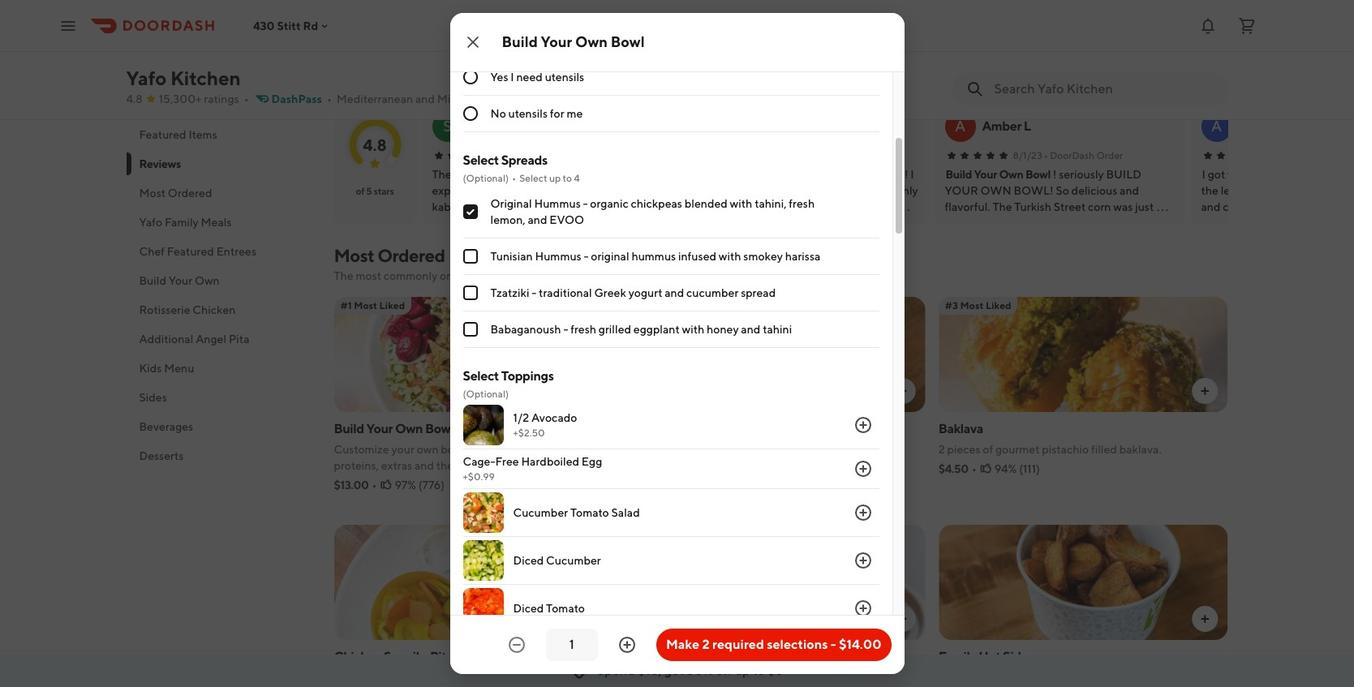 Task type: locate. For each thing, give the bounding box(es) containing it.
middle
[[437, 93, 474, 106]]

chicken up angel
[[193, 304, 236, 317]]

you
[[482, 26, 503, 42], [756, 671, 775, 684]]

you up "required"
[[482, 26, 503, 42]]

bowl up own
[[425, 421, 454, 437]]

No utensils for me radio
[[463, 107, 478, 121]]

and up tzatziki at the top
[[514, 269, 533, 282]]

0 horizontal spatial ordered
[[168, 187, 212, 200]]

kids for menu
[[139, 362, 162, 375]]

spend $15, get 30% off up to $8
[[597, 663, 783, 679]]

kids for entrée
[[637, 649, 662, 665]]

1 vertical spatial you
[[756, 671, 775, 684]]

0 vertical spatial to
[[563, 172, 572, 184]]

chicken inside the rotisserie chicken button
[[193, 304, 236, 317]]

fresh left grilled
[[571, 323, 597, 336]]

0 vertical spatial 15,300+
[[334, 74, 377, 87]]

0 vertical spatial featured
[[139, 128, 186, 141]]

spanikopita
[[384, 649, 453, 665]]

0 horizontal spatial chicken
[[193, 304, 236, 317]]

yafo up chef on the top left of page
[[139, 216, 162, 229]]

build your own bowl down 8/1/23
[[946, 168, 1051, 181]]

build your own bowl down 93% (43) button at the left top of the page
[[502, 33, 645, 50]]

up right off at bottom
[[735, 663, 751, 679]]

2 horizontal spatial liked
[[986, 300, 1012, 312]]

1
[[558, 46, 562, 58]]

ordered up commonly
[[378, 245, 445, 266]]

add item to cart image
[[897, 385, 910, 398], [1199, 385, 1212, 398], [594, 613, 607, 626], [897, 613, 910, 626], [1199, 613, 1212, 626]]

1 horizontal spatial you
[[756, 671, 775, 684]]

to left 4
[[563, 172, 572, 184]]

stephanie y
[[470, 119, 538, 134]]

2 order from the left
[[1097, 149, 1124, 162]]

4.8 down mediterranean on the left
[[363, 135, 387, 154]]

sized inside kids entrée kid sized entrée where you pick a protein and side.
[[656, 671, 683, 684]]

additional angel pita button
[[126, 325, 315, 354]]

to inside select spreads (optional) • select up to 4
[[563, 172, 572, 184]]

(optional) up original
[[463, 172, 509, 184]]

• right 8/1/23
[[1044, 149, 1049, 162]]

build inside build your own bowl customize your own bowl!  choose your base, toppings, proteins, extras and then sauces!
[[334, 421, 364, 437]]

$15,
[[638, 663, 662, 679]]

-
[[583, 197, 588, 210], [584, 250, 589, 263], [532, 287, 537, 300], [564, 323, 569, 336], [831, 637, 837, 653]]

tomato for cucumber
[[571, 507, 609, 520]]

kids menu button
[[126, 354, 315, 383]]

$8
[[768, 663, 783, 679]]

1 horizontal spatial up
[[735, 663, 751, 679]]

1 horizontal spatial reviews
[[334, 50, 400, 71]]

0 vertical spatial sides
[[139, 391, 167, 404]]

1 vertical spatial sides
[[1003, 649, 1034, 665]]

with inside original hummus - organic chickpeas blended with tahini, fresh lemon, and evoo
[[730, 197, 753, 210]]

order up organic
[[592, 149, 618, 162]]

sides up beverages
[[139, 391, 167, 404]]

430 stitt rd button
[[253, 19, 331, 32]]

kids left menu
[[139, 362, 162, 375]]

- left organic
[[583, 197, 588, 210]]

ordered
[[440, 269, 481, 282]]

1 horizontal spatial family
[[939, 649, 977, 665]]

utensils up food
[[545, 71, 585, 84]]

3 increase quantity by 1 image from the top
[[854, 599, 873, 619]]

1 horizontal spatial • doordash order
[[1044, 149, 1124, 162]]

build your own bowl image
[[334, 297, 624, 412]]

your down +$2.50
[[514, 443, 537, 456]]

build your own bowl inside dialog
[[502, 33, 645, 50]]

of right pieces
[[983, 443, 994, 456]]

add item to cart image for family hot sides
[[1199, 613, 1212, 626]]

doordash up 4
[[545, 149, 590, 162]]

hummus up evoo
[[534, 197, 581, 210]]

reviews up most ordered
[[139, 157, 181, 170]]

2 diced from the top
[[513, 602, 544, 615]]

utensils down street at the top left
[[509, 107, 548, 120]]

1 (optional) from the top
[[463, 172, 509, 184]]

0 vertical spatial cucumber
[[513, 507, 568, 520]]

2 • doordash order from the left
[[1044, 149, 1124, 162]]

build your own
[[139, 274, 220, 287]]

1 vertical spatial fresh
[[571, 323, 597, 336]]

1 vertical spatial to
[[753, 663, 765, 679]]

and left side. at bottom
[[849, 671, 868, 684]]

own
[[575, 33, 608, 50], [1000, 168, 1024, 181], [195, 274, 220, 287], [395, 421, 423, 437]]

1 horizontal spatial chicken
[[334, 649, 382, 665]]

increase quantity by 1 image for cucumber tomato salad
[[854, 503, 873, 523]]

0 horizontal spatial sized
[[357, 671, 384, 684]]

family left hot
[[939, 649, 977, 665]]

diced right the diced cucumber image
[[513, 555, 544, 568]]

2 increase quantity by 1 image from the top
[[854, 551, 873, 571]]

0 horizontal spatial to
[[563, 172, 572, 184]]

up for select
[[549, 172, 561, 184]]

most right #3
[[961, 300, 984, 312]]

make
[[666, 637, 700, 653]]

increase quantity by 1 image
[[854, 416, 873, 435], [854, 551, 873, 571], [854, 599, 873, 619]]

kids entrée image
[[637, 525, 926, 640]]

1 vertical spatial reviews
[[139, 157, 181, 170]]

1 horizontal spatial to
[[753, 663, 765, 679]]

grace
[[726, 119, 761, 134]]

family inside button
[[165, 216, 199, 229]]

increase quantity by 1 image
[[854, 460, 873, 479], [854, 503, 873, 523], [618, 636, 637, 655]]

1 horizontal spatial ordered
[[378, 245, 445, 266]]

Tzatziki - traditional Greek yogurt and cucumber spread checkbox
[[463, 286, 478, 301]]

2 your from the left
[[514, 443, 537, 456]]

most
[[139, 187, 166, 200], [334, 245, 374, 266], [354, 300, 377, 312], [658, 300, 682, 312], [961, 300, 984, 312]]

2 right make
[[702, 637, 710, 653]]

build
[[502, 33, 538, 50], [946, 168, 972, 181], [139, 274, 166, 287], [334, 421, 364, 437]]

2 inside "button"
[[702, 637, 710, 653]]

ratings down kitchen
[[204, 93, 239, 106]]

own inside build your own bowl customize your own bowl!  choose your base, toppings, proteins, extras and then sauces!
[[395, 421, 423, 437]]

do you need utensils? group
[[463, 25, 879, 133]]

order for a
[[1097, 149, 1124, 162]]

then
[[437, 459, 461, 472]]

up
[[549, 172, 561, 184], [735, 663, 751, 679]]

mediterranean
[[337, 93, 413, 106]]

liked
[[380, 300, 405, 312], [684, 300, 709, 312], [986, 300, 1012, 312]]

1 horizontal spatial 4.8
[[363, 135, 387, 154]]

0 horizontal spatial kids
[[139, 362, 162, 375]]

gourmet
[[996, 443, 1040, 456]]

tahini,
[[755, 197, 787, 210]]

review
[[1105, 69, 1144, 82]]

0 horizontal spatial you
[[482, 26, 503, 42]]

0 horizontal spatial build your own bowl
[[502, 33, 645, 50]]

a left 'amber'
[[955, 118, 966, 135]]

featured inside the chef featured entrees button
[[167, 245, 214, 258]]

1 liked from the left
[[380, 300, 405, 312]]

1 horizontal spatial of
[[983, 443, 994, 456]]

1 horizontal spatial a
[[1212, 118, 1222, 135]]

featured left items
[[139, 128, 186, 141]]

featured
[[139, 128, 186, 141], [167, 245, 214, 258]]

sides
[[139, 391, 167, 404], [1003, 649, 1034, 665]]

fresh right the 'tahini,'
[[789, 197, 815, 210]]

additional angel pita
[[139, 333, 250, 346]]

baked
[[386, 671, 418, 684]]

15,300+
[[334, 74, 377, 87], [159, 93, 202, 106]]

0 horizontal spatial up
[[549, 172, 561, 184]]

select left toppings
[[463, 369, 499, 384]]

sized right kid on the left of page
[[656, 671, 683, 684]]

#3 most liked
[[945, 300, 1012, 312]]

- inside "button"
[[831, 637, 837, 653]]

family hot sides image
[[939, 525, 1229, 640]]

• doordash order
[[539, 149, 618, 162], [1044, 149, 1124, 162]]

(optional) for spreads
[[463, 172, 509, 184]]

• up "featured items" button
[[244, 93, 249, 106]]

• right dashpass at the top
[[327, 93, 332, 106]]

order down the item search search box
[[1097, 149, 1124, 162]]

0 vertical spatial of
[[356, 185, 365, 197]]

required
[[478, 46, 518, 58]]

you left pick
[[756, 671, 775, 684]]

hummus
[[534, 197, 581, 210], [535, 250, 582, 263]]

own up own
[[395, 421, 423, 437]]

and left tahini on the top right of the page
[[741, 323, 761, 336]]

yafo
[[126, 67, 167, 89], [139, 216, 162, 229]]

reviews inside reviews 15,300+ ratings • 141 public reviews
[[334, 50, 400, 71]]

- left $14.00
[[831, 637, 837, 653]]

of
[[356, 185, 365, 197], [983, 443, 994, 456]]

1 horizontal spatial sides
[[1003, 649, 1034, 665]]

0 vertical spatial fresh
[[789, 197, 815, 210]]

1 horizontal spatial build your own bowl
[[946, 168, 1051, 181]]

your
[[541, 33, 572, 50], [974, 168, 998, 181], [169, 274, 192, 287], [366, 421, 393, 437]]

0 horizontal spatial liked
[[380, 300, 405, 312]]

• doordash order right 8/1/23
[[1044, 149, 1124, 162]]

15,300+ down yafo kitchen
[[159, 93, 202, 106]]

liked for 2 pieces of gourmet pistachio filled baklava.
[[986, 300, 1012, 312]]

2 inside baklava 2 pieces of gourmet pistachio filled baklava.
[[939, 443, 945, 456]]

1 vertical spatial ordered
[[378, 245, 445, 266]]

organic
[[590, 197, 629, 210]]

1 horizontal spatial fresh
[[789, 197, 815, 210]]

salad
[[612, 507, 640, 520]]

4.8 down yafo kitchen
[[126, 93, 143, 106]]

Babaganoush - fresh grilled eggplant with honey and tahini checkbox
[[463, 322, 478, 337]]

close build your own bowl image
[[463, 32, 483, 52]]

diced cucumber image
[[463, 541, 504, 581]]

• down the spreads
[[512, 172, 516, 184]]

tunisian
[[491, 250, 533, 263]]

0 vertical spatial ratings
[[379, 74, 414, 87]]

0 vertical spatial build your own bowl
[[502, 33, 645, 50]]

up inside select spreads (optional) • select up to 4
[[549, 172, 561, 184]]

your up the extras
[[392, 443, 415, 456]]

doordash for s
[[545, 149, 590, 162]]

most up 'yafo family meals'
[[139, 187, 166, 200]]

sized for kids
[[656, 671, 683, 684]]

- inside original hummus - organic chickpeas blended with tahini, fresh lemon, and evoo
[[583, 197, 588, 210]]

15,300+ down reviews link
[[334, 74, 377, 87]]

with right stuffed
[[487, 671, 510, 684]]

11/16/23
[[500, 149, 537, 162]]

0 vertical spatial increase quantity by 1 image
[[854, 460, 873, 479]]

your up rotisserie chicken
[[169, 274, 192, 287]]

previous image
[[1177, 69, 1190, 82]]

1 vertical spatial up
[[735, 663, 751, 679]]

2 vertical spatial bowl
[[425, 421, 454, 437]]

0 vertical spatial increase quantity by 1 image
[[854, 416, 873, 435]]

$14.00
[[839, 637, 882, 653]]

stephanie
[[470, 119, 528, 134]]

1 diced from the top
[[513, 555, 544, 568]]

chicken up bite
[[334, 649, 382, 665]]

1 vertical spatial increase quantity by 1 image
[[854, 551, 873, 571]]

eggplant
[[634, 323, 680, 336]]

tomato
[[571, 507, 609, 520], [546, 602, 585, 615]]

1 vertical spatial of
[[983, 443, 994, 456]]

sized for chicken
[[357, 671, 384, 684]]

ratings up mediterranean on the left
[[379, 74, 414, 87]]

2 doordash from the left
[[1050, 149, 1095, 162]]

up left 4
[[549, 172, 561, 184]]

• doordash order up 4
[[539, 149, 618, 162]]

sized
[[357, 671, 384, 684], [656, 671, 683, 684]]

0 vertical spatial tomato
[[571, 507, 609, 520]]

increase quantity by 1 image for tomato
[[854, 599, 873, 619]]

reviews
[[334, 50, 400, 71], [139, 157, 181, 170]]

• down 'do you need utensils?'
[[521, 46, 525, 58]]

l
[[1024, 119, 1031, 134]]

sized right bite
[[357, 671, 384, 684]]

• left 141
[[417, 74, 421, 87]]

1 horizontal spatial 2
[[939, 443, 945, 456]]

hummus for tunisian
[[535, 250, 582, 263]]

utensils
[[545, 71, 585, 84], [509, 107, 548, 120]]

2 horizontal spatial bowl
[[1026, 168, 1051, 181]]

diced tomato
[[513, 602, 585, 615]]

most for #1 most liked
[[354, 300, 377, 312]]

0 vertical spatial ordered
[[168, 187, 212, 200]]

protein
[[809, 671, 847, 684]]

rotisserie
[[139, 304, 190, 317]]

0 vertical spatial need
[[506, 26, 535, 42]]

0 vertical spatial chicken
[[193, 304, 236, 317]]

1 vertical spatial increase quantity by 1 image
[[854, 503, 873, 523]]

entrée
[[685, 671, 719, 684]]

of left 5
[[356, 185, 365, 197]]

featured down 'yafo family meals'
[[167, 245, 214, 258]]

cucumber
[[687, 287, 739, 300]]

• doordash order for a
[[1044, 149, 1124, 162]]

0 horizontal spatial fresh
[[571, 323, 597, 336]]

2 (optional) from the top
[[463, 388, 509, 400]]

93% (43)
[[513, 9, 559, 22]]

1 horizontal spatial doordash
[[1050, 149, 1095, 162]]

original
[[491, 197, 532, 210]]

1 vertical spatial kids
[[637, 649, 662, 665]]

0 horizontal spatial a
[[955, 118, 966, 135]]

• right $13.00
[[372, 479, 377, 492]]

most ordered button
[[126, 179, 315, 208]]

and left evoo
[[528, 214, 547, 227]]

diced tomato image
[[463, 589, 504, 629]]

need down 93%
[[506, 26, 535, 42]]

(optional) up the 1/2 avocado image
[[463, 388, 509, 400]]

yafo left kitchen
[[126, 67, 167, 89]]

0 horizontal spatial doordash
[[545, 149, 590, 162]]

cucumber
[[513, 507, 568, 520], [546, 555, 601, 568]]

reviews 15,300+ ratings • 141 public reviews
[[334, 50, 515, 87]]

1 vertical spatial chicken
[[334, 649, 382, 665]]

and down own
[[415, 459, 434, 472]]

0 vertical spatial up
[[549, 172, 561, 184]]

desserts button
[[126, 442, 315, 471]]

bowl inside build your own bowl customize your own bowl!  choose your base, toppings, proteins, extras and then sauces!
[[425, 421, 454, 437]]

1 vertical spatial bowl
[[1026, 168, 1051, 181]]

1/2 avocado image
[[463, 405, 504, 446]]

kids inside kids entrée kid sized entrée where you pick a protein and side.
[[637, 649, 662, 665]]

cucumber tomato salad image
[[463, 493, 504, 534]]

1 vertical spatial need
[[517, 71, 543, 84]]

1 vertical spatial (optional)
[[463, 388, 509, 400]]

no
[[491, 107, 506, 120]]

to
[[563, 172, 572, 184], [753, 663, 765, 679]]

2 vertical spatial increase quantity by 1 image
[[618, 636, 637, 655]]

1 vertical spatial tomato
[[546, 602, 585, 615]]

own inside dialog
[[575, 33, 608, 50]]

0 horizontal spatial reviews
[[139, 157, 181, 170]]

add item to cart image for kids entrée
[[897, 613, 910, 626]]

chicken inside the chicken spanikopita bite sized baked pitas stuffed with chicken, spinach,
[[334, 649, 382, 665]]

your inside build your own bowl customize your own bowl!  choose your base, toppings, proteins, extras and then sauces!
[[366, 421, 393, 437]]

reviews up mediterranean on the left
[[334, 50, 400, 71]]

2 for pieces
[[939, 443, 945, 456]]

liked right #3
[[986, 300, 1012, 312]]

2 liked from the left
[[684, 300, 709, 312]]

- right tzatziki at the top
[[532, 287, 537, 300]]

toppings
[[501, 369, 554, 384]]

hummus up dishes
[[535, 250, 582, 263]]

1 • doordash order from the left
[[539, 149, 618, 162]]

bowl down 8/1/23
[[1026, 168, 1051, 181]]

1 vertical spatial 2
[[702, 637, 710, 653]]

1 horizontal spatial sized
[[656, 671, 683, 684]]

hummus inside original hummus - organic chickpeas blended with tahini, fresh lemon, and evoo
[[534, 197, 581, 210]]

0 horizontal spatial your
[[392, 443, 415, 456]]

me
[[567, 107, 583, 120]]

1 horizontal spatial your
[[514, 443, 537, 456]]

increase quantity by 1 image for +$0.99
[[854, 460, 873, 479]]

0 horizontal spatial 2
[[702, 637, 710, 653]]

liked up the honey
[[684, 300, 709, 312]]

1 horizontal spatial 15,300+
[[334, 74, 377, 87]]

free
[[496, 456, 519, 469]]

infused
[[679, 250, 717, 263]]

build your own bowl dialog
[[450, 13, 905, 688]]

1 horizontal spatial kids
[[637, 649, 662, 665]]

(optional) inside select spreads (optional) • select up to 4
[[463, 172, 509, 184]]

3.4
[[597, 93, 613, 106]]

sized inside the chicken spanikopita bite sized baked pitas stuffed with chicken, spinach,
[[357, 671, 384, 684]]

1 order from the left
[[592, 149, 618, 162]]

select toppings group
[[463, 368, 879, 688]]

1 vertical spatial featured
[[167, 245, 214, 258]]

do
[[463, 26, 480, 42]]

diced up decrease quantity by 1 icon
[[513, 602, 544, 615]]

(43)
[[538, 9, 559, 22]]

babaganoush
[[491, 323, 561, 336]]

ordered inside button
[[168, 187, 212, 200]]

entrée
[[664, 649, 703, 665]]

0 vertical spatial reviews
[[334, 50, 400, 71]]

to left "$8"
[[753, 663, 765, 679]]

1 your from the left
[[392, 443, 415, 456]]

bowl up the mi
[[611, 33, 645, 50]]

of inside baklava 2 pieces of gourmet pistachio filled baklava.
[[983, 443, 994, 456]]

1 vertical spatial diced
[[513, 602, 544, 615]]

s
[[443, 118, 452, 135]]

1 sized from the left
[[357, 671, 384, 684]]

yafo inside button
[[139, 216, 162, 229]]

hot
[[979, 649, 1001, 665]]

1 horizontal spatial liked
[[684, 300, 709, 312]]

0 vertical spatial yafo
[[126, 67, 167, 89]]

diced for diced tomato
[[513, 602, 544, 615]]

diced for diced cucumber
[[513, 555, 544, 568]]

meals
[[201, 216, 232, 229]]

ratings
[[379, 74, 414, 87], [204, 93, 239, 106]]

your up 'customize'
[[366, 421, 393, 437]]

0 vertical spatial diced
[[513, 555, 544, 568]]

1 vertical spatial family
[[939, 649, 977, 665]]

kids inside button
[[139, 362, 162, 375]]

0 horizontal spatial of
[[356, 185, 365, 197]]

bowl
[[611, 33, 645, 50], [1026, 168, 1051, 181], [425, 421, 454, 437]]

ordered up 'yafo family meals'
[[168, 187, 212, 200]]

featured items button
[[126, 120, 315, 149]]

public
[[442, 74, 474, 87]]

chicken spanikopita image
[[334, 525, 624, 640]]

0 vertical spatial kids
[[139, 362, 162, 375]]

doordash for a
[[1050, 149, 1095, 162]]

tomato up current quantity is 1 "number field"
[[546, 602, 585, 615]]

cucumber down cage-free hardboiled egg +$0.99
[[513, 507, 568, 520]]

3 liked from the left
[[986, 300, 1012, 312]]

(optional) inside select toppings (optional)
[[463, 388, 509, 400]]

0 vertical spatial family
[[165, 216, 199, 229]]

0 horizontal spatial family
[[165, 216, 199, 229]]

sides right hot
[[1003, 649, 1034, 665]]

most inside button
[[139, 187, 166, 200]]

get
[[665, 663, 684, 679]]

1 horizontal spatial bowl
[[611, 33, 645, 50]]

ordered inside most ordered the most commonly ordered items and dishes from this store
[[378, 245, 445, 266]]

kids up kid on the left of page
[[637, 649, 662, 665]]

141
[[424, 74, 439, 87]]

2 sized from the left
[[656, 671, 683, 684]]

0 vertical spatial 2
[[939, 443, 945, 456]]

1 vertical spatial hummus
[[535, 250, 582, 263]]

0 vertical spatial (optional)
[[463, 172, 509, 184]]

fresh inside original hummus - organic chickpeas blended with tahini, fresh lemon, and evoo
[[789, 197, 815, 210]]

and inside most ordered the most commonly ordered items and dishes from this store
[[514, 269, 533, 282]]

0 vertical spatial hummus
[[534, 197, 581, 210]]

1 vertical spatial 15,300+
[[159, 93, 202, 106]]

1 horizontal spatial ratings
[[379, 74, 414, 87]]

pistachio
[[1042, 443, 1089, 456]]

1 doordash from the left
[[545, 149, 590, 162]]

#1 most liked
[[341, 300, 405, 312]]

0 vertical spatial bowl
[[611, 33, 645, 50]]

need for you
[[506, 26, 535, 42]]

0 horizontal spatial order
[[592, 149, 618, 162]]

0 vertical spatial 4.8
[[126, 93, 143, 106]]

next image
[[1209, 69, 1222, 82]]

liked down commonly
[[380, 300, 405, 312]]

beverages button
[[126, 412, 315, 442]]

most up the
[[334, 245, 374, 266]]

with left the 'tahini,'
[[730, 197, 753, 210]]

additional
[[139, 333, 193, 346]]

stuffed
[[448, 671, 485, 684]]

1 vertical spatial 4.8
[[363, 135, 387, 154]]

most right #1
[[354, 300, 377, 312]]

decrease quantity by 1 image
[[507, 636, 527, 655]]

tomato for diced
[[546, 602, 585, 615]]

doordash right 8/1/23
[[1050, 149, 1095, 162]]

own right 1
[[575, 33, 608, 50]]

2 a from the left
[[1212, 118, 1222, 135]]

family down most ordered
[[165, 216, 199, 229]]

fresh
[[789, 197, 815, 210], [571, 323, 597, 336]]

1 vertical spatial yafo
[[139, 216, 162, 229]]



Task type: describe. For each thing, give the bounding box(es) containing it.
diced cucumber
[[513, 555, 601, 568]]

individual hot sides image
[[637, 297, 926, 412]]

your down 'amber'
[[974, 168, 998, 181]]

hummus
[[632, 250, 676, 263]]

spinach,
[[557, 671, 600, 684]]

4
[[574, 172, 580, 184]]

1/2 avocado +$2.50
[[513, 412, 577, 439]]

items
[[483, 269, 511, 282]]

yes
[[491, 71, 509, 84]]

extras
[[381, 459, 412, 472]]

select inside "do you need utensils?" group
[[528, 46, 556, 58]]

yafo family meals
[[139, 216, 232, 229]]

Item Search search field
[[995, 80, 1216, 98]]

for
[[550, 107, 565, 120]]

1 vertical spatial cucumber
[[546, 555, 601, 568]]

yogurt
[[629, 287, 663, 300]]

do you need utensils?
[[463, 26, 588, 42]]

dashpass
[[272, 93, 322, 106]]

tahini
[[763, 323, 792, 336]]

grace b
[[726, 119, 772, 134]]

• inside "do you need utensils?" group
[[521, 46, 525, 58]]

side.
[[871, 671, 894, 684]]

• inside select spreads (optional) • select up to 4
[[512, 172, 516, 184]]

1 a from the left
[[955, 118, 966, 135]]

mi
[[615, 93, 628, 106]]

your inside dialog
[[541, 33, 572, 50]]

y
[[530, 119, 538, 134]]

notification bell image
[[1199, 16, 1218, 35]]

build your own bowl button
[[946, 166, 1051, 183]]

sides inside sides button
[[139, 391, 167, 404]]

most inside most ordered the most commonly ordered items and dishes from this store
[[334, 245, 374, 266]]

open menu image
[[58, 16, 78, 35]]

(optional) for toppings
[[463, 388, 509, 400]]

Yes I need utensils radio
[[463, 70, 478, 85]]

liked for craveable, scratch made, hot sides.
[[684, 300, 709, 312]]

sauces!
[[463, 459, 501, 472]]

this
[[597, 269, 616, 282]]

spend
[[597, 663, 635, 679]]

add review
[[1081, 69, 1144, 82]]

0 horizontal spatial ratings
[[204, 93, 239, 106]]

chef featured entrees button
[[126, 237, 315, 266]]

to for $8
[[753, 663, 765, 679]]

1 vertical spatial build your own bowl
[[946, 168, 1051, 181]]

need for i
[[517, 71, 543, 84]]

increase quantity by 1 image for cucumber
[[854, 551, 873, 571]]

dashpass •
[[272, 93, 332, 106]]

yafo for yafo family meals
[[139, 216, 162, 229]]

angel
[[196, 333, 227, 346]]

select down the spreads
[[520, 172, 548, 184]]

- down traditional
[[564, 323, 569, 336]]

to for 4
[[563, 172, 572, 184]]

build your own button
[[126, 266, 315, 295]]

add item to cart image for chicken spanikopita
[[594, 613, 607, 626]]

from
[[570, 269, 595, 282]]

and down 141
[[416, 93, 435, 106]]

bowl inside dialog
[[611, 33, 645, 50]]

most for #2 most liked
[[658, 300, 682, 312]]

baklava image
[[939, 297, 1229, 412]]

- up from
[[584, 250, 589, 263]]

select left 11/16/23
[[463, 153, 499, 168]]

$13.00 •
[[334, 479, 377, 492]]

select spreads (optional) • select up to 4
[[463, 153, 580, 184]]

0 horizontal spatial 15,300+
[[159, 93, 202, 106]]

order for s
[[592, 149, 618, 162]]

where
[[722, 671, 754, 684]]

cage-
[[463, 456, 496, 469]]

babaganoush - fresh grilled eggplant with honey and tahini
[[491, 323, 792, 336]]

8/1/23
[[1013, 149, 1043, 162]]

0 items, open order cart image
[[1238, 16, 1257, 35]]

Original Hummus - organic chickpeas blended with tahini, fresh lemon, and EVOO checkbox
[[463, 205, 478, 219]]

93%
[[513, 9, 535, 22]]

430 stitt rd
[[253, 19, 318, 32]]

0 horizontal spatial 4.8
[[126, 93, 143, 106]]

you inside group
[[482, 26, 503, 42]]

97% (776)
[[395, 479, 445, 492]]

amber
[[983, 119, 1022, 134]]

cage-free hardboiled egg +$0.99
[[463, 456, 603, 483]]

94%
[[995, 463, 1017, 476]]

own
[[417, 443, 439, 456]]

• inside reviews 15,300+ ratings • 141 public reviews
[[417, 74, 421, 87]]

up for off
[[735, 663, 751, 679]]

Tunisian Hummus - original hummus infused with smokey harissa checkbox
[[463, 249, 478, 264]]

kitchen
[[170, 67, 241, 89]]

ordered for most ordered
[[168, 187, 212, 200]]

featured inside "featured items" button
[[139, 128, 186, 141]]

with right infused
[[719, 250, 742, 263]]

with left the honey
[[682, 323, 705, 336]]

add
[[1081, 69, 1103, 82]]

• doordash order for s
[[539, 149, 618, 162]]

b
[[763, 119, 772, 134]]

pita
[[229, 333, 250, 346]]

made,
[[734, 443, 766, 456]]

yafo for yafo kitchen
[[126, 67, 167, 89]]

#3
[[945, 300, 959, 312]]

base,
[[540, 443, 566, 456]]

ordered for most ordered the most commonly ordered items and dishes from this store
[[378, 245, 445, 266]]

and inside original hummus - organic chickpeas blended with tahini, fresh lemon, and evoo
[[528, 214, 547, 227]]

avocado
[[532, 412, 577, 425]]

• right "$4.50"
[[972, 463, 977, 476]]

lemon,
[[491, 214, 526, 227]]

2 for required
[[702, 637, 710, 653]]

of 5 stars
[[356, 185, 394, 197]]

ratings inside reviews 15,300+ ratings • 141 public reviews
[[379, 74, 414, 87]]

stars
[[374, 185, 394, 197]]

• right 11/16/23
[[539, 149, 543, 162]]

reviews for reviews
[[139, 157, 181, 170]]

and inside kids entrée kid sized entrée where you pick a protein and side.
[[849, 671, 868, 684]]

+$2.50
[[513, 427, 545, 439]]

0 vertical spatial utensils
[[545, 71, 585, 84]]

build inside dialog
[[502, 33, 538, 50]]

reviews for reviews 15,300+ ratings • 141 public reviews
[[334, 50, 400, 71]]

dishes
[[535, 269, 568, 282]]

bowl inside button
[[1026, 168, 1051, 181]]

15,300+ inside reviews 15,300+ ratings • 141 public reviews
[[334, 74, 377, 87]]

and inside build your own bowl customize your own bowl!  choose your base, toppings, proteins, extras and then sauces!
[[415, 459, 434, 472]]

most for #3 most liked
[[961, 300, 984, 312]]

make 2 required selections - $14.00
[[666, 637, 882, 653]]

yes i need utensils
[[491, 71, 585, 84]]

Current quantity is 1 number field
[[556, 636, 588, 654]]

baklava.
[[1120, 443, 1162, 456]]

entrees
[[216, 245, 256, 258]]

with inside the chicken spanikopita bite sized baked pitas stuffed with chicken, spinach,
[[487, 671, 510, 684]]

97%
[[395, 479, 416, 492]]

you inside kids entrée kid sized entrée where you pick a protein and side.
[[756, 671, 775, 684]]

select inside select toppings (optional)
[[463, 369, 499, 384]]

(776)
[[419, 479, 445, 492]]

1 increase quantity by 1 image from the top
[[854, 416, 873, 435]]

baklava 2 pieces of gourmet pistachio filled baklava.
[[939, 421, 1162, 456]]

rotisserie chicken
[[139, 304, 236, 317]]

add item to cart image for baklava
[[1199, 385, 1212, 398]]

and right #2
[[665, 287, 684, 300]]

choose
[[472, 443, 512, 456]]

1 vertical spatial utensils
[[509, 107, 548, 120]]

amber l
[[983, 119, 1031, 134]]

kids menu
[[139, 362, 194, 375]]

own down chef featured entrees
[[195, 274, 220, 287]]

hardboiled
[[521, 456, 580, 469]]

hummus for original
[[534, 197, 581, 210]]

pieces
[[948, 443, 981, 456]]

build your own bowl customize your own bowl!  choose your base, toppings, proteins, extras and then sauces!
[[334, 421, 617, 472]]

$13.00
[[334, 479, 369, 492]]

own down 8/1/23
[[1000, 168, 1024, 181]]

• select 1
[[521, 46, 562, 58]]

traditional
[[539, 287, 592, 300]]

scratch
[[694, 443, 732, 456]]

sides.
[[788, 443, 817, 456]]

most ordered
[[139, 187, 212, 200]]

select spreads group
[[463, 152, 879, 348]]

cucumber tomato salad
[[513, 507, 640, 520]]

chicken spanikopita bite sized baked pitas stuffed with chicken, spinach,
[[334, 649, 618, 688]]

original
[[591, 250, 630, 263]]

5
[[366, 185, 372, 197]]

a
[[801, 671, 807, 684]]

• left 3.4
[[585, 93, 590, 106]]

spreads
[[501, 153, 548, 168]]

tunisian hummus - original hummus infused with smokey harissa
[[491, 250, 821, 263]]



Task type: vqa. For each thing, say whether or not it's contained in the screenshot.
$5.69 corresponding to $5.69 Oat Milk Mixed Berry Banana Smoothie
no



